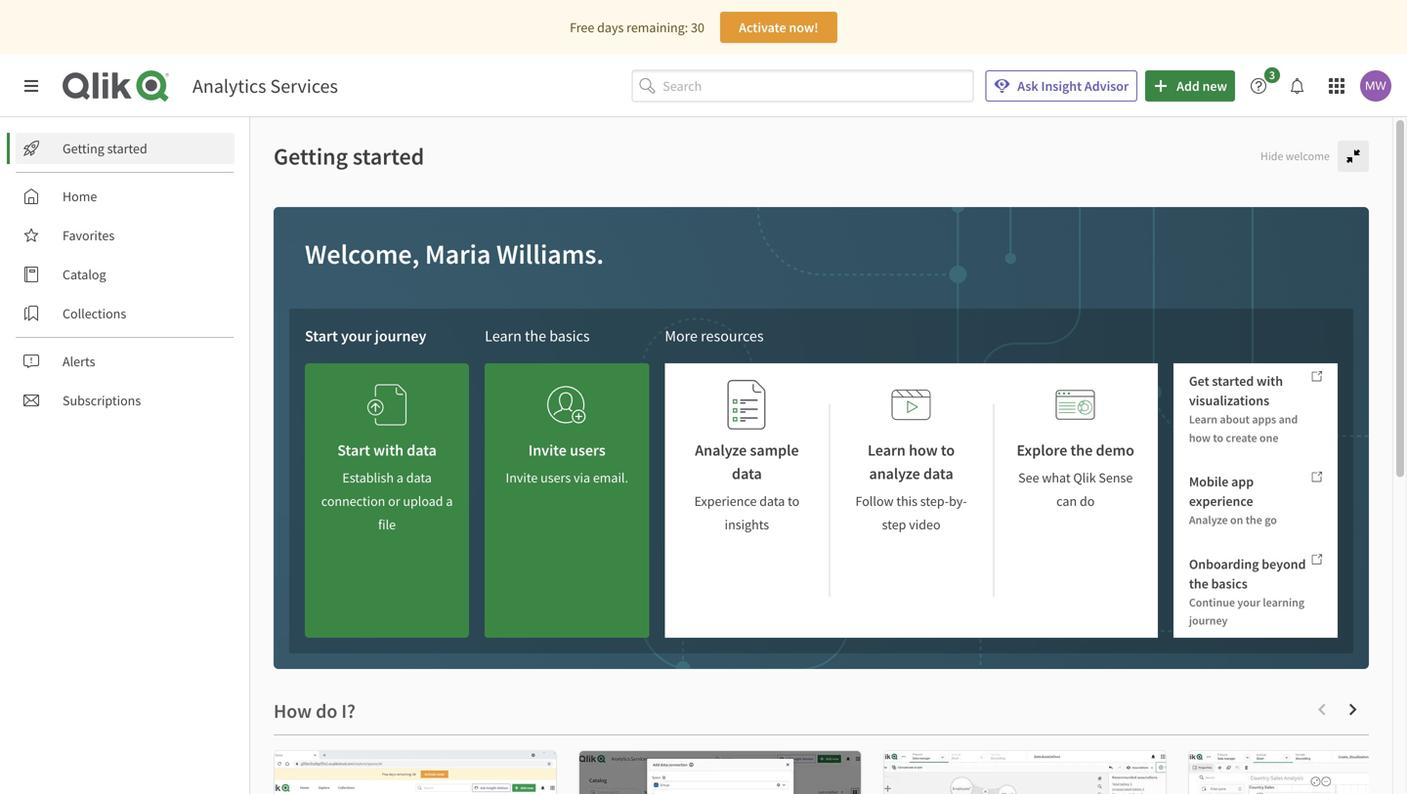 Task type: vqa. For each thing, say whether or not it's contained in the screenshot.
the rightmost basics
yes



Task type: describe. For each thing, give the bounding box(es) containing it.
analytics services element
[[192, 74, 338, 98]]

favorites
[[63, 227, 115, 244]]

maria williams image
[[1360, 70, 1391, 102]]

0 vertical spatial a
[[397, 469, 403, 487]]

this
[[896, 492, 917, 510]]

explore
[[1017, 441, 1067, 460]]

favorites link
[[16, 220, 235, 251]]

explore the demo image
[[1056, 379, 1095, 431]]

1 vertical spatial invite
[[506, 469, 538, 487]]

analytics services
[[192, 74, 338, 98]]

demo
[[1096, 441, 1134, 460]]

subscriptions
[[63, 392, 141, 409]]

mobile app experience analyze on the go
[[1189, 473, 1277, 528]]

activate now!
[[739, 19, 819, 36]]

analyze sample data image
[[727, 379, 766, 431]]

0 vertical spatial invite
[[528, 441, 567, 460]]

on
[[1230, 513, 1243, 528]]

establish
[[342, 469, 394, 487]]

start your journey
[[305, 326, 426, 346]]

started inside navigation pane element
[[107, 140, 147, 157]]

analyze inside mobile app experience analyze on the go
[[1189, 513, 1228, 528]]

insights
[[725, 516, 769, 533]]

or
[[388, 492, 400, 510]]

williams.
[[496, 237, 604, 271]]

connection
[[321, 492, 385, 510]]

welcome
[[1286, 148, 1330, 164]]

1 horizontal spatial a
[[446, 492, 453, 510]]

more
[[665, 326, 698, 346]]

apps
[[1252, 412, 1276, 427]]

now!
[[789, 19, 819, 36]]

start with data image
[[367, 379, 407, 431]]

learning
[[1263, 595, 1305, 610]]

free
[[570, 19, 594, 36]]

about
[[1220, 412, 1250, 427]]

0 horizontal spatial basics
[[549, 326, 590, 346]]

add
[[1177, 77, 1200, 95]]

searchbar element
[[631, 70, 973, 102]]

subscriptions link
[[16, 385, 235, 416]]

collections
[[63, 305, 126, 322]]

experience
[[1189, 493, 1253, 510]]

alerts link
[[16, 346, 235, 377]]

get started with visualizations learn about apps and how to create one
[[1189, 372, 1298, 445]]

qlik
[[1073, 469, 1096, 487]]

do
[[1080, 492, 1095, 510]]

3 button
[[1243, 67, 1286, 102]]

catalog
[[63, 266, 106, 283]]

create
[[1226, 430, 1257, 445]]

activate
[[739, 19, 786, 36]]

learn how to analyze data follow this step-by- step video
[[855, 441, 967, 533]]

getting started inside getting started link
[[63, 140, 147, 157]]

free days remaining: 30
[[570, 19, 704, 36]]

what
[[1042, 469, 1070, 487]]

onboarding
[[1189, 555, 1259, 573]]

learn for learn how to analyze data follow this step-by- step video
[[868, 441, 906, 460]]

and
[[1279, 412, 1298, 427]]

home link
[[16, 181, 235, 212]]

learn how to analyze data image
[[892, 379, 931, 431]]

learn inside the get started with visualizations learn about apps and how to create one
[[1189, 412, 1217, 427]]

the inside onboarding beyond the basics continue your learning journey
[[1189, 575, 1208, 592]]

mobile
[[1189, 473, 1229, 491]]

advisor
[[1085, 77, 1129, 95]]

journey inside onboarding beyond the basics continue your learning journey
[[1189, 613, 1228, 628]]

catalog link
[[16, 259, 235, 290]]

ask insight advisor button
[[985, 70, 1138, 102]]

go
[[1265, 513, 1277, 528]]

1 vertical spatial users
[[540, 469, 571, 487]]

close sidebar menu image
[[23, 78, 39, 94]]

the inside explore the demo see what qlik sense can do
[[1070, 441, 1093, 460]]

new
[[1202, 77, 1227, 95]]

welcome,
[[305, 237, 419, 271]]

to inside analyze sample data experience data to insights
[[788, 492, 800, 510]]

one
[[1259, 430, 1278, 445]]

onboarding beyond the basics continue your learning journey
[[1189, 555, 1306, 628]]

insight
[[1041, 77, 1082, 95]]

sense
[[1099, 469, 1133, 487]]

visualizations
[[1189, 392, 1269, 409]]

alerts
[[63, 353, 95, 370]]

via
[[574, 469, 590, 487]]



Task type: locate. For each thing, give the bounding box(es) containing it.
basics up invite users 'image'
[[549, 326, 590, 346]]

the up qlik
[[1070, 441, 1093, 460]]

1 horizontal spatial started
[[353, 142, 424, 171]]

journey up "start with data" "image"
[[375, 326, 426, 346]]

the up the continue on the bottom of the page
[[1189, 575, 1208, 592]]

0 horizontal spatial analyze
[[695, 441, 747, 460]]

1 vertical spatial your
[[1237, 595, 1260, 610]]

analyze
[[695, 441, 747, 460], [1189, 513, 1228, 528]]

2 vertical spatial learn
[[868, 441, 906, 460]]

how left create
[[1189, 430, 1211, 445]]

maria
[[425, 237, 491, 271]]

start inside start with data establish a data connection or upload a file
[[337, 441, 370, 460]]

ask
[[1017, 77, 1038, 95]]

invite users invite users via email.
[[506, 441, 628, 487]]

getting started up home link
[[63, 140, 147, 157]]

step
[[882, 516, 906, 533]]

home
[[63, 188, 97, 205]]

0 vertical spatial with
[[1257, 372, 1283, 390]]

learn the basics
[[485, 326, 590, 346]]

can
[[1056, 492, 1077, 510]]

upload
[[403, 492, 443, 510]]

invite
[[528, 441, 567, 460], [506, 469, 538, 487]]

0 horizontal spatial to
[[788, 492, 800, 510]]

started inside the get started with visualizations learn about apps and how to create one
[[1212, 372, 1254, 390]]

app
[[1231, 473, 1254, 491]]

analytics
[[192, 74, 266, 98]]

1 horizontal spatial learn
[[868, 441, 906, 460]]

1 vertical spatial learn
[[1189, 412, 1217, 427]]

1 horizontal spatial getting
[[274, 142, 348, 171]]

getting started down the "services"
[[274, 142, 424, 171]]

2 horizontal spatial started
[[1212, 372, 1254, 390]]

step-
[[920, 492, 949, 510]]

remaining:
[[626, 19, 688, 36]]

getting started link
[[16, 133, 235, 164]]

0 horizontal spatial getting started
[[63, 140, 147, 157]]

with inside the get started with visualizations learn about apps and how to create one
[[1257, 372, 1283, 390]]

navigation pane element
[[0, 125, 249, 424]]

to down sample
[[788, 492, 800, 510]]

experience
[[694, 492, 757, 510]]

a
[[397, 469, 403, 487], [446, 492, 453, 510]]

users left via
[[540, 469, 571, 487]]

1 vertical spatial analyze
[[1189, 513, 1228, 528]]

0 vertical spatial users
[[570, 441, 606, 460]]

1 horizontal spatial how
[[1189, 430, 1211, 445]]

your
[[341, 326, 372, 346], [1237, 595, 1260, 610]]

how inside learn how to analyze data follow this step-by- step video
[[909, 441, 938, 460]]

1 horizontal spatial analyze
[[1189, 513, 1228, 528]]

with up apps
[[1257, 372, 1283, 390]]

1 vertical spatial journey
[[1189, 613, 1228, 628]]

explore the demo see what qlik sense can do
[[1017, 441, 1134, 510]]

1 vertical spatial with
[[373, 441, 404, 460]]

add new
[[1177, 77, 1227, 95]]

0 horizontal spatial a
[[397, 469, 403, 487]]

1 horizontal spatial your
[[1237, 595, 1260, 610]]

journey
[[375, 326, 426, 346], [1189, 613, 1228, 628]]

activate now! link
[[720, 12, 837, 43]]

how
[[1189, 430, 1211, 445], [909, 441, 938, 460]]

0 horizontal spatial started
[[107, 140, 147, 157]]

more resources
[[665, 326, 764, 346]]

invite left via
[[506, 469, 538, 487]]

users up via
[[570, 441, 606, 460]]

hide welcome image
[[1345, 149, 1361, 164]]

analyze up experience
[[695, 441, 747, 460]]

your inside onboarding beyond the basics continue your learning journey
[[1237, 595, 1260, 610]]

welcome, maria williams. main content
[[250, 117, 1407, 794]]

to up by-
[[941, 441, 955, 460]]

hide welcome
[[1260, 148, 1330, 164]]

1 horizontal spatial with
[[1257, 372, 1283, 390]]

to inside learn how to analyze data follow this step-by- step video
[[941, 441, 955, 460]]

1 horizontal spatial getting started
[[274, 142, 424, 171]]

with inside start with data establish a data connection or upload a file
[[373, 441, 404, 460]]

days
[[597, 19, 624, 36]]

getting inside welcome, maria williams. main content
[[274, 142, 348, 171]]

0 horizontal spatial getting
[[63, 140, 104, 157]]

the
[[525, 326, 546, 346], [1070, 441, 1093, 460], [1246, 513, 1262, 528], [1189, 575, 1208, 592]]

basics down the onboarding
[[1211, 575, 1247, 592]]

learn
[[485, 326, 522, 346], [1189, 412, 1217, 427], [868, 441, 906, 460]]

1 vertical spatial basics
[[1211, 575, 1247, 592]]

0 vertical spatial basics
[[549, 326, 590, 346]]

welcome, maria williams.
[[305, 237, 604, 271]]

1 horizontal spatial journey
[[1189, 613, 1228, 628]]

1 horizontal spatial to
[[941, 441, 955, 460]]

0 vertical spatial analyze
[[695, 441, 747, 460]]

the left go
[[1246, 513, 1262, 528]]

learn down maria
[[485, 326, 522, 346]]

how up analyze
[[909, 441, 938, 460]]

analyze down experience
[[1189, 513, 1228, 528]]

resources
[[701, 326, 764, 346]]

analyze
[[869, 464, 920, 484]]

getting inside navigation pane element
[[63, 140, 104, 157]]

start down welcome, on the top
[[305, 326, 338, 346]]

0 vertical spatial journey
[[375, 326, 426, 346]]

see
[[1018, 469, 1039, 487]]

how inside the get started with visualizations learn about apps and how to create one
[[1189, 430, 1211, 445]]

1 vertical spatial start
[[337, 441, 370, 460]]

analyze inside analyze sample data experience data to insights
[[695, 441, 747, 460]]

0 vertical spatial your
[[341, 326, 372, 346]]

0 horizontal spatial your
[[341, 326, 372, 346]]

hide
[[1260, 148, 1283, 164]]

start up the establish
[[337, 441, 370, 460]]

to inside the get started with visualizations learn about apps and how to create one
[[1213, 430, 1223, 445]]

a up or
[[397, 469, 403, 487]]

3
[[1269, 67, 1275, 83]]

video
[[909, 516, 940, 533]]

learn up analyze
[[868, 441, 906, 460]]

by-
[[949, 492, 967, 510]]

the inside mobile app experience analyze on the go
[[1246, 513, 1262, 528]]

your left learning
[[1237, 595, 1260, 610]]

started
[[107, 140, 147, 157], [353, 142, 424, 171], [1212, 372, 1254, 390]]

analyze sample data experience data to insights
[[694, 441, 800, 533]]

getting up home
[[63, 140, 104, 157]]

users
[[570, 441, 606, 460], [540, 469, 571, 487]]

getting started
[[63, 140, 147, 157], [274, 142, 424, 171]]

start for with
[[337, 441, 370, 460]]

2 horizontal spatial to
[[1213, 430, 1223, 445]]

1 horizontal spatial basics
[[1211, 575, 1247, 592]]

continue
[[1189, 595, 1235, 610]]

invite down invite users 'image'
[[528, 441, 567, 460]]

0 horizontal spatial with
[[373, 441, 404, 460]]

basics
[[549, 326, 590, 346], [1211, 575, 1247, 592]]

1 vertical spatial a
[[446, 492, 453, 510]]

learn left the about in the right bottom of the page
[[1189, 412, 1217, 427]]

services
[[270, 74, 338, 98]]

to
[[1213, 430, 1223, 445], [941, 441, 955, 460], [788, 492, 800, 510]]

email.
[[593, 469, 628, 487]]

ask insight advisor
[[1017, 77, 1129, 95]]

learn for learn the basics
[[485, 326, 522, 346]]

getting started inside welcome, maria williams. main content
[[274, 142, 424, 171]]

to left create
[[1213, 430, 1223, 445]]

sample
[[750, 441, 799, 460]]

the down williams.
[[525, 326, 546, 346]]

30
[[691, 19, 704, 36]]

2 horizontal spatial learn
[[1189, 412, 1217, 427]]

data inside learn how to analyze data follow this step-by- step video
[[923, 464, 953, 484]]

basics inside onboarding beyond the basics continue your learning journey
[[1211, 575, 1247, 592]]

journey down the continue on the bottom of the page
[[1189, 613, 1228, 628]]

0 horizontal spatial journey
[[375, 326, 426, 346]]

start for your
[[305, 326, 338, 346]]

collections link
[[16, 298, 235, 329]]

getting
[[63, 140, 104, 157], [274, 142, 348, 171]]

getting down the "services"
[[274, 142, 348, 171]]

learn inside learn how to analyze data follow this step-by- step video
[[868, 441, 906, 460]]

Search text field
[[663, 70, 973, 102]]

beyond
[[1262, 555, 1306, 573]]

0 horizontal spatial how
[[909, 441, 938, 460]]

start with data establish a data connection or upload a file
[[321, 441, 453, 533]]

file
[[378, 516, 396, 533]]

0 vertical spatial learn
[[485, 326, 522, 346]]

0 vertical spatial start
[[305, 326, 338, 346]]

a right upload
[[446, 492, 453, 510]]

add new button
[[1145, 70, 1235, 102]]

invite users image
[[547, 379, 586, 431]]

your up "start with data" "image"
[[341, 326, 372, 346]]

get
[[1189, 372, 1209, 390]]

0 horizontal spatial learn
[[485, 326, 522, 346]]

with up the establish
[[373, 441, 404, 460]]

data
[[407, 441, 437, 460], [732, 464, 762, 484], [923, 464, 953, 484], [406, 469, 432, 487], [759, 492, 785, 510]]

follow
[[855, 492, 894, 510]]



